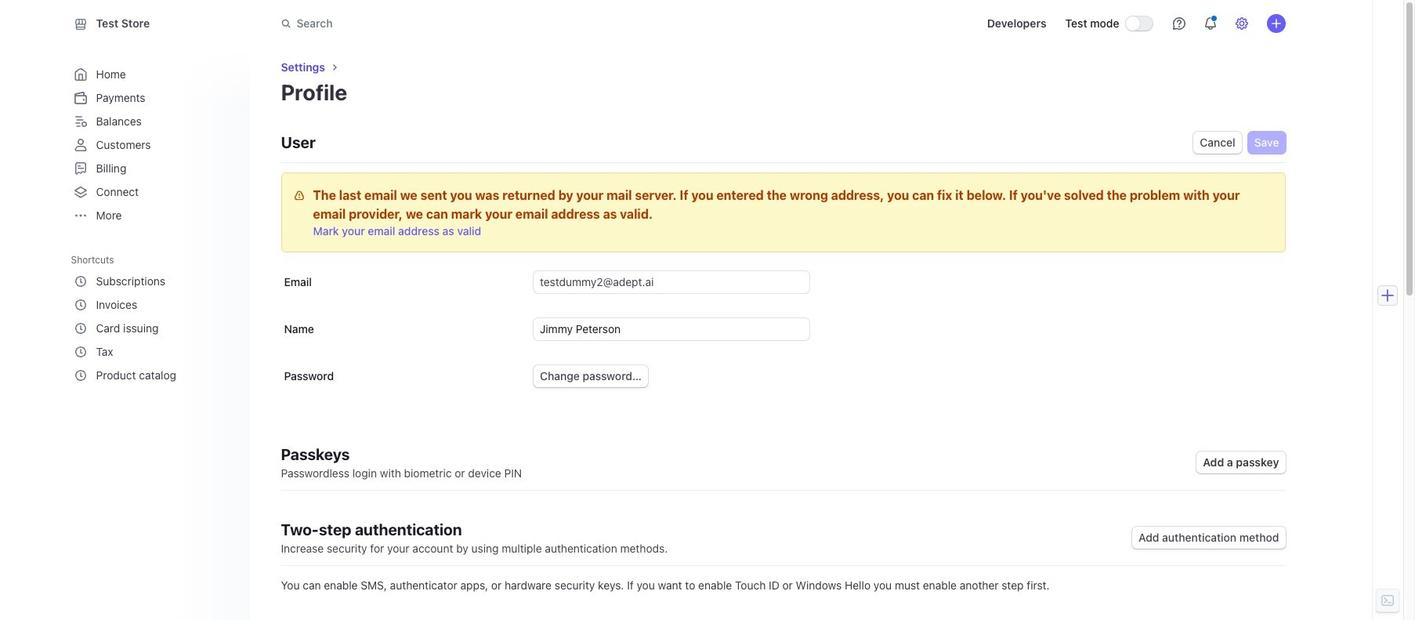 Task type: describe. For each thing, give the bounding box(es) containing it.
Search text field
[[272, 9, 714, 38]]

manage shortcuts image
[[221, 255, 231, 264]]

Test mode checkbox
[[1126, 17, 1153, 31]]

settings image
[[1236, 17, 1248, 30]]

notifications image
[[1204, 17, 1217, 30]]



Task type: vqa. For each thing, say whether or not it's contained in the screenshot.
clocks
no



Task type: locate. For each thing, give the bounding box(es) containing it.
None text field
[[534, 318, 810, 340]]

None search field
[[272, 9, 714, 38]]

help image
[[1173, 17, 1186, 30]]

None email field
[[534, 271, 810, 293]]

shortcuts element
[[71, 248, 237, 387], [71, 270, 234, 387]]

core navigation links element
[[71, 63, 234, 227]]

1 shortcuts element from the top
[[71, 248, 237, 387]]

2 shortcuts element from the top
[[71, 270, 234, 387]]



